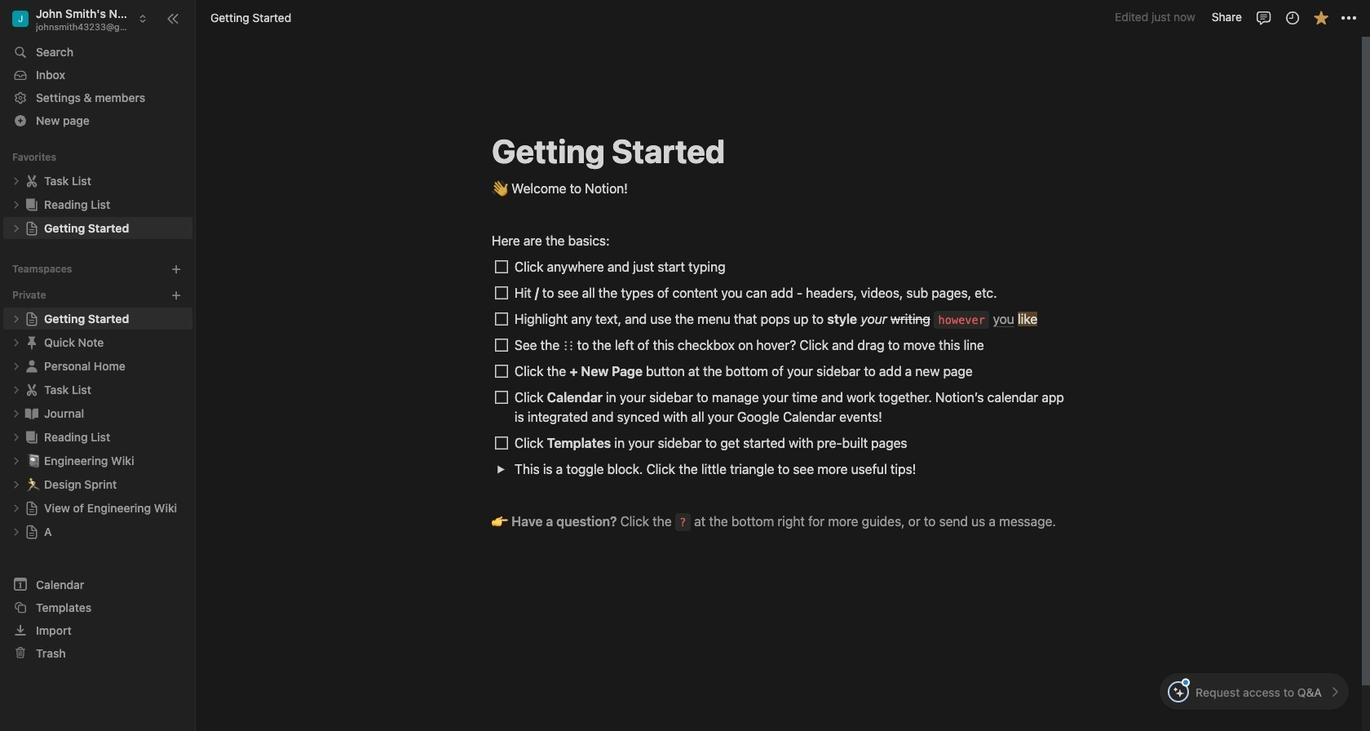 Task type: describe. For each thing, give the bounding box(es) containing it.
new teamspace image
[[171, 264, 182, 275]]

3 open image from the top
[[11, 385, 21, 395]]

6 open image from the top
[[11, 479, 21, 489]]



Task type: locate. For each thing, give the bounding box(es) containing it.
5 open image from the top
[[11, 456, 21, 466]]

1 open image from the top
[[11, 314, 21, 324]]

👉 image
[[492, 510, 508, 531]]

add a page image
[[171, 290, 182, 301]]

updates image
[[1285, 9, 1301, 26]]

open image
[[11, 314, 21, 324], [11, 337, 21, 347], [11, 385, 21, 395], [11, 408, 21, 418], [11, 456, 21, 466], [11, 479, 21, 489]]

close sidebar image
[[166, 12, 180, 25]]

4 open image from the top
[[11, 408, 21, 418]]

📓 image
[[26, 451, 41, 470]]

2 open image from the top
[[11, 337, 21, 347]]

comments image
[[1256, 9, 1273, 26]]

🏃 image
[[26, 475, 41, 493]]

👋 image
[[492, 177, 508, 198]]

open image
[[11, 176, 21, 186], [11, 200, 21, 209], [11, 223, 21, 233], [11, 361, 21, 371], [11, 432, 21, 442], [497, 465, 506, 474], [11, 503, 21, 513], [11, 527, 21, 537]]

favorited image
[[1313, 9, 1330, 26]]

change page icon image
[[24, 173, 40, 189], [24, 196, 40, 213], [24, 221, 39, 235], [24, 311, 39, 326], [24, 334, 40, 350], [24, 358, 40, 374], [24, 381, 40, 398], [24, 405, 40, 421], [24, 429, 40, 445], [24, 501, 39, 515], [24, 524, 39, 539]]



Task type: vqa. For each thing, say whether or not it's contained in the screenshot.
Open icon
yes



